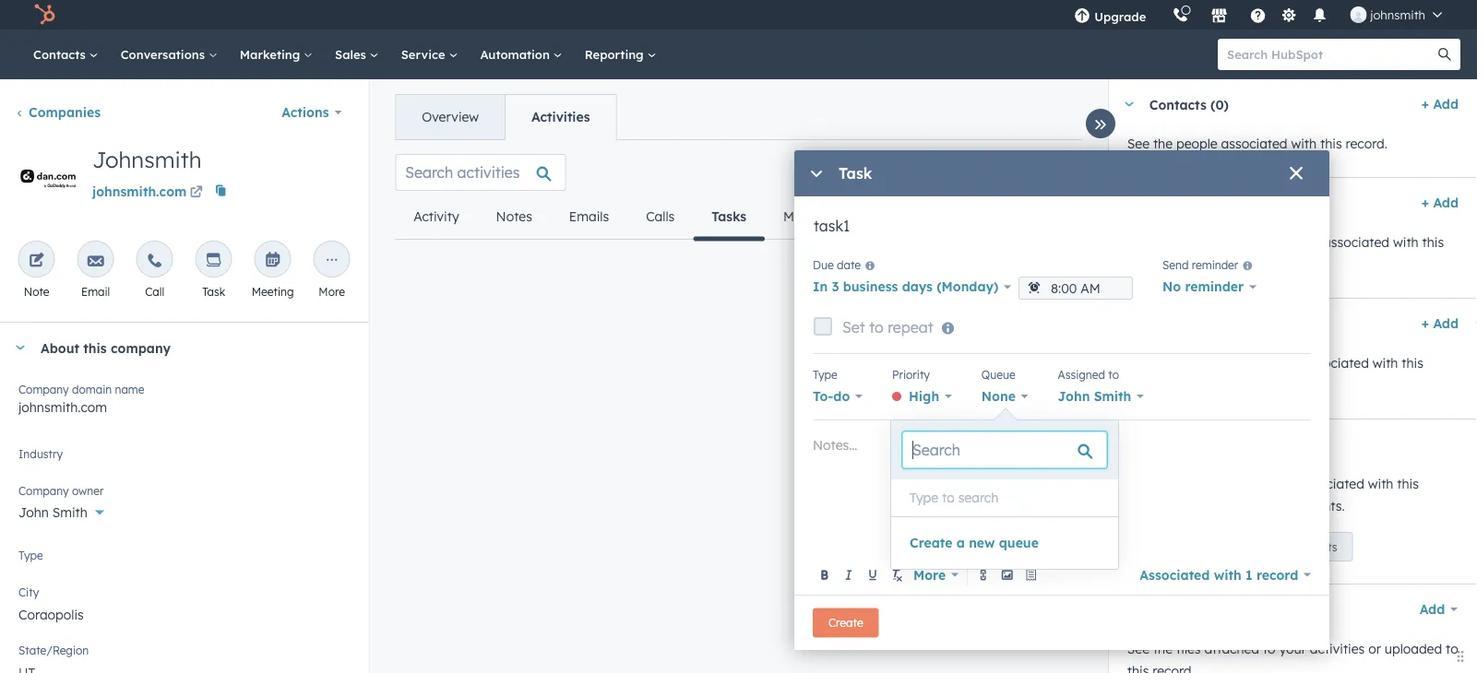 Task type: vqa. For each thing, say whether or not it's contained in the screenshot.
business
yes



Task type: describe. For each thing, give the bounding box(es) containing it.
in 3 business days (monday)
[[813, 279, 999, 295]]

settings image
[[1281, 8, 1297, 24]]

create a new queue button
[[910, 532, 1039, 555]]

meetings button
[[765, 195, 857, 239]]

people
[[1176, 136, 1218, 152]]

hubspot image
[[33, 4, 55, 26]]

your
[[1279, 641, 1307, 657]]

+ add button for track the revenue opportunities associated with this record.
[[1422, 192, 1459, 214]]

smith for owner
[[52, 505, 88, 521]]

note image
[[28, 253, 45, 269]]

no reminder
[[1163, 279, 1244, 295]]

minimize dialog image
[[809, 167, 824, 182]]

3
[[832, 279, 839, 295]]

help button
[[1242, 0, 1274, 30]]

caret image
[[15, 346, 26, 350]]

create a new queue
[[910, 535, 1039, 551]]

reporting
[[585, 47, 647, 62]]

john for company owner
[[18, 505, 49, 521]]

sales
[[335, 47, 370, 62]]

city
[[18, 585, 39, 599]]

files
[[1176, 641, 1201, 657]]

queue
[[999, 535, 1039, 551]]

navigation containing activity
[[395, 195, 857, 241]]

this inside see the files attached to your activities or uploaded to this record.
[[1127, 663, 1149, 674]]

activities
[[1310, 641, 1365, 657]]

about
[[41, 340, 79, 356]]

search image
[[1439, 48, 1451, 61]]

johnsmith.com inside johnsmith.com link
[[92, 184, 187, 200]]

john smith for company
[[18, 505, 88, 521]]

marketplaces image
[[1211, 8, 1228, 25]]

create for create task
[[1006, 263, 1040, 276]]

add for 1st + add button from the top of the page
[[1433, 96, 1459, 112]]

note
[[24, 285, 49, 299]]

activity
[[414, 209, 459, 225]]

this inside collect and track payments associated with this company using hubspot payments.
[[1397, 476, 1419, 492]]

deals (0) button
[[1109, 178, 1414, 228]]

add for track the revenue opportunities associated with this record. + add button
[[1433, 195, 1459, 211]]

type to search
[[910, 490, 999, 506]]

+ add for track the revenue opportunities associated with this record.
[[1422, 195, 1459, 211]]

associated for opportunities
[[1323, 234, 1390, 251]]

1 + add button from the top
[[1422, 93, 1459, 115]]

State/Region text field
[[18, 654, 350, 674]]

attached
[[1205, 641, 1260, 657]]

menu containing johnsmith
[[1061, 0, 1455, 30]]

1 + add from the top
[[1422, 96, 1459, 112]]

1 + from the top
[[1422, 96, 1429, 112]]

hubspot link
[[22, 4, 69, 26]]

set up payments
[[1249, 540, 1337, 554]]

payments inside collect and track payments associated with this company using hubspot payments.
[[1234, 476, 1295, 492]]

about this company button
[[0, 323, 350, 373]]

Search HubSpot search field
[[1218, 39, 1444, 70]]

meeting image
[[264, 253, 281, 269]]

0 horizontal spatial create
[[829, 616, 863, 630]]

notes
[[496, 209, 532, 225]]

email image
[[87, 253, 104, 269]]

set to repeat
[[842, 318, 933, 337]]

none button
[[982, 384, 1029, 410]]

task inside button
[[1043, 263, 1066, 276]]

associated for requests
[[1303, 355, 1369, 371]]

the for customer
[[1164, 355, 1183, 371]]

associated with 1 record button
[[1140, 562, 1311, 588]]

+ for track the customer requests associated with this record.
[[1422, 316, 1429, 332]]

1 vertical spatial type
[[910, 490, 939, 506]]

business
[[843, 279, 898, 295]]

send reminder
[[1163, 258, 1239, 272]]

0 horizontal spatial more
[[319, 285, 345, 299]]

this inside the 'track the customer requests associated with this record.'
[[1402, 355, 1424, 371]]

calling icon button
[[1165, 3, 1196, 27]]

associated down the contacts (0) 'dropdown button'
[[1221, 136, 1288, 152]]

company inside collect and track payments associated with this company using hubspot payments.
[[1127, 498, 1184, 514]]

search
[[958, 490, 999, 506]]

industry
[[18, 447, 63, 461]]

0 vertical spatial type
[[813, 368, 838, 382]]

collect and track payments associated with this company using hubspot payments.
[[1127, 476, 1419, 514]]

more inside popup button
[[914, 567, 946, 583]]

(0) for deals (0)
[[1189, 195, 1208, 211]]

activity button
[[395, 195, 478, 239]]

no reminder button
[[1163, 274, 1257, 300]]

create task button
[[990, 255, 1082, 284]]

track
[[1199, 476, 1230, 492]]

john for assigned to
[[1058, 388, 1090, 405]]

emails
[[569, 209, 609, 225]]

Search search field
[[902, 432, 1107, 469]]

+ add for track the customer requests associated with this record.
[[1422, 316, 1459, 332]]

set for set up payments
[[1249, 540, 1266, 554]]

City text field
[[18, 596, 350, 633]]

meetings
[[784, 209, 839, 225]]

automation link
[[469, 30, 574, 79]]

(0) for contacts (0)
[[1211, 96, 1229, 112]]

johnsmith.com inside company domain name johnsmith.com
[[18, 400, 107, 416]]

record
[[1257, 567, 1299, 583]]

HH:MM text field
[[1019, 277, 1133, 300]]

emails button
[[551, 195, 628, 239]]

caret image inside the contacts (0) 'dropdown button'
[[1124, 102, 1135, 107]]

associated
[[1140, 567, 1210, 583]]

contacts link
[[22, 30, 110, 79]]

or
[[1369, 641, 1381, 657]]

create button
[[813, 609, 879, 638]]

with for requests
[[1373, 355, 1398, 371]]

see the people associated with this record.
[[1127, 136, 1388, 152]]

to-do button
[[813, 384, 863, 410]]

actions
[[282, 104, 329, 120]]

contacts for contacts
[[33, 47, 89, 62]]

record. inside the 'track the customer requests associated with this record.'
[[1127, 377, 1169, 394]]

activities button
[[505, 95, 616, 139]]

2 caret image from the top
[[1124, 442, 1135, 447]]

automation
[[480, 47, 553, 62]]

john smith button for to
[[1058, 384, 1144, 410]]

+ for track the revenue opportunities associated with this record.
[[1422, 195, 1429, 211]]

1
[[1246, 567, 1253, 583]]

opportunities
[[1238, 234, 1320, 251]]

record. inside see the files attached to your activities or uploaded to this record.
[[1153, 663, 1195, 674]]

add inside popup button
[[1420, 602, 1445, 618]]

activities
[[532, 109, 590, 125]]

to-
[[813, 388, 834, 405]]

this inside about this company dropdown button
[[83, 340, 107, 356]]

1 vertical spatial payments
[[1285, 540, 1337, 554]]

companies
[[29, 104, 101, 120]]

requests
[[1247, 355, 1299, 371]]



Task type: locate. For each thing, give the bounding box(es) containing it.
with inside collect and track payments associated with this company using hubspot payments.
[[1368, 476, 1394, 492]]

to for type
[[942, 490, 955, 506]]

1 vertical spatial reminder
[[1185, 279, 1244, 295]]

high button
[[892, 384, 952, 410]]

1 horizontal spatial type
[[813, 368, 838, 382]]

state/region
[[18, 644, 89, 657]]

record.
[[1346, 136, 1388, 152], [1127, 257, 1169, 273], [1127, 377, 1169, 394], [1153, 663, 1195, 674]]

record. inside track the revenue opportunities associated with this record.
[[1127, 257, 1169, 273]]

associated inside track the revenue opportunities associated with this record.
[[1323, 234, 1390, 251]]

0 horizontal spatial john smith button
[[18, 495, 350, 525]]

0 horizontal spatial john smith
[[18, 505, 88, 521]]

see left files
[[1127, 641, 1150, 657]]

days
[[902, 279, 933, 295]]

actions button
[[270, 94, 354, 131]]

no
[[1163, 279, 1181, 295]]

company domain name johnsmith.com
[[18, 382, 144, 416]]

0 vertical spatial smith
[[1094, 388, 1132, 405]]

(0) inside 'dropdown button'
[[1211, 96, 1229, 112]]

the up send
[[1164, 234, 1183, 251]]

conversations
[[121, 47, 208, 62]]

associated with 1 record
[[1140, 567, 1299, 583]]

track right 'assigned to'
[[1127, 355, 1160, 371]]

1 vertical spatial + add button
[[1422, 192, 1459, 214]]

assigned
[[1058, 368, 1105, 382]]

using
[[1188, 498, 1221, 514]]

track down deals
[[1127, 234, 1160, 251]]

company owner
[[18, 484, 104, 498]]

help image
[[1250, 8, 1266, 25]]

1 company from the top
[[18, 382, 69, 396]]

sales link
[[324, 30, 390, 79]]

the for revenue
[[1164, 234, 1183, 251]]

track the revenue opportunities associated with this record.
[[1127, 234, 1444, 273]]

caret image up collect
[[1124, 442, 1135, 447]]

to for set
[[869, 318, 884, 337]]

johnsmith button
[[1339, 0, 1453, 30]]

0 vertical spatial john smith
[[1058, 388, 1132, 405]]

reminder up no reminder popup button
[[1192, 258, 1239, 272]]

in 3 business days (monday) button
[[813, 274, 1011, 300]]

name
[[115, 382, 144, 396]]

task right the minimize dialog icon
[[839, 164, 872, 183]]

company for company domain name johnsmith.com
[[18, 382, 69, 396]]

task image
[[205, 253, 222, 269]]

Title text field
[[813, 215, 1311, 252]]

task down task image
[[202, 285, 225, 299]]

see inside see the files attached to your activities or uploaded to this record.
[[1127, 641, 1150, 657]]

1 horizontal spatial john smith button
[[1058, 384, 1144, 410]]

2 horizontal spatial type
[[910, 490, 939, 506]]

track for track the revenue opportunities associated with this record.
[[1127, 234, 1160, 251]]

0 vertical spatial company
[[111, 340, 171, 356]]

0 vertical spatial set
[[842, 318, 865, 337]]

0 vertical spatial (0)
[[1211, 96, 1229, 112]]

3 + from the top
[[1422, 316, 1429, 332]]

contacts (0)
[[1150, 96, 1229, 112]]

associated inside the 'track the customer requests associated with this record.'
[[1303, 355, 1369, 371]]

navigation
[[395, 94, 617, 140], [395, 195, 857, 241]]

add for + add button corresponding to track the customer requests associated with this record.
[[1433, 316, 1459, 332]]

0 vertical spatial company
[[18, 382, 69, 396]]

1 vertical spatial navigation
[[395, 195, 857, 241]]

track inside track the revenue opportunities associated with this record.
[[1127, 234, 1160, 251]]

up
[[1269, 540, 1282, 554]]

some activities may be collapsed to hide extra information. these buttons are used to expand or collapse the activities. image
[[1052, 171, 1059, 178]]

revenue
[[1187, 234, 1235, 251]]

reminder down send reminder
[[1185, 279, 1244, 295]]

1 horizontal spatial john
[[1058, 388, 1090, 405]]

marketing link
[[229, 30, 324, 79]]

1 vertical spatial john
[[18, 505, 49, 521]]

to right assigned at the right of the page
[[1109, 368, 1119, 382]]

upgrade image
[[1074, 8, 1091, 25]]

0 vertical spatial john
[[1058, 388, 1090, 405]]

(0) up people
[[1211, 96, 1229, 112]]

1 horizontal spatial smith
[[1094, 388, 1132, 405]]

do
[[834, 388, 850, 405]]

smith for to
[[1094, 388, 1132, 405]]

calls button
[[628, 195, 693, 239]]

1 vertical spatial (0)
[[1189, 195, 1208, 211]]

with inside track the revenue opportunities associated with this record.
[[1393, 234, 1419, 251]]

set for set to repeat
[[842, 318, 865, 337]]

2 horizontal spatial create
[[1006, 263, 1040, 276]]

set down business
[[842, 318, 865, 337]]

0 vertical spatial johnsmith.com
[[92, 184, 187, 200]]

the
[[1153, 136, 1173, 152], [1164, 234, 1183, 251], [1164, 355, 1183, 371], [1153, 641, 1173, 657]]

meeting
[[252, 285, 294, 299]]

overview button
[[396, 95, 505, 139]]

call image
[[146, 253, 163, 269]]

company
[[18, 382, 69, 396], [18, 484, 69, 498]]

1 vertical spatial task
[[1043, 263, 1066, 276]]

2 + add button from the top
[[1422, 192, 1459, 214]]

set left "up"
[[1249, 540, 1266, 554]]

this inside track the revenue opportunities associated with this record.
[[1422, 234, 1444, 251]]

call
[[145, 285, 164, 299]]

marketplaces button
[[1200, 0, 1239, 30]]

0 horizontal spatial contacts
[[33, 47, 89, 62]]

track
[[1127, 234, 1160, 251], [1127, 355, 1160, 371]]

1 vertical spatial caret image
[[1124, 442, 1135, 447]]

reminder for no reminder
[[1185, 279, 1244, 295]]

0 horizontal spatial smith
[[52, 505, 88, 521]]

calling icon image
[[1172, 7, 1189, 24]]

send
[[1163, 258, 1189, 272]]

a
[[957, 535, 965, 551]]

0 vertical spatial +
[[1422, 96, 1429, 112]]

uploaded
[[1385, 641, 1442, 657]]

(0) inside dropdown button
[[1189, 195, 1208, 211]]

(0)
[[1211, 96, 1229, 112], [1189, 195, 1208, 211]]

payments up hubspot
[[1234, 476, 1295, 492]]

more
[[319, 285, 345, 299], [914, 567, 946, 583]]

queue
[[982, 368, 1016, 382]]

2 vertical spatial create
[[829, 616, 863, 630]]

repeat
[[888, 318, 933, 337]]

company for company owner
[[18, 484, 69, 498]]

associated up payments.
[[1298, 476, 1365, 492]]

1 vertical spatial john smith
[[18, 505, 88, 521]]

company down the "industry"
[[18, 484, 69, 498]]

associated right requests
[[1303, 355, 1369, 371]]

2 company from the top
[[18, 484, 69, 498]]

johnsmith.com link
[[92, 177, 206, 204]]

set up payments link
[[1233, 532, 1353, 562]]

see left people
[[1127, 136, 1150, 152]]

notes button
[[478, 195, 551, 239]]

upgrade
[[1095, 9, 1146, 24]]

1 vertical spatial +
[[1422, 195, 1429, 211]]

with for opportunities
[[1393, 234, 1419, 251]]

overview
[[422, 109, 479, 125]]

date
[[837, 258, 861, 272]]

1 vertical spatial company
[[1127, 498, 1184, 514]]

company down about on the left
[[18, 382, 69, 396]]

see the files attached to your activities or uploaded to this record.
[[1127, 641, 1459, 674]]

1 horizontal spatial john smith
[[1058, 388, 1132, 405]]

3 + add button from the top
[[1422, 313, 1459, 335]]

Search activities search field
[[395, 154, 566, 191]]

0 vertical spatial more
[[319, 285, 345, 299]]

close dialog image
[[1289, 167, 1304, 182]]

task
[[839, 164, 872, 183], [1043, 263, 1066, 276], [202, 285, 225, 299]]

0 vertical spatial payments
[[1234, 476, 1295, 492]]

priority
[[892, 368, 930, 382]]

2 navigation from the top
[[395, 195, 857, 241]]

0 vertical spatial create
[[1006, 263, 1040, 276]]

type up to- in the right bottom of the page
[[813, 368, 838, 382]]

2 track from the top
[[1127, 355, 1160, 371]]

to right the "uploaded"
[[1446, 641, 1459, 657]]

type
[[813, 368, 838, 382], [910, 490, 939, 506], [18, 549, 43, 562]]

2 + from the top
[[1422, 195, 1429, 211]]

contacts up people
[[1150, 96, 1207, 112]]

create for create a new queue
[[910, 535, 953, 551]]

the left people
[[1153, 136, 1173, 152]]

reminder
[[1192, 258, 1239, 272], [1185, 279, 1244, 295]]

0 horizontal spatial (0)
[[1189, 195, 1208, 211]]

1 horizontal spatial task
[[839, 164, 872, 183]]

calls
[[646, 209, 675, 225]]

track inside the 'track the customer requests associated with this record.'
[[1127, 355, 1160, 371]]

3 + add from the top
[[1422, 316, 1459, 332]]

1 vertical spatial more
[[914, 567, 946, 583]]

0 vertical spatial task
[[839, 164, 872, 183]]

(0) right deals
[[1189, 195, 1208, 211]]

0 vertical spatial reminder
[[1192, 258, 1239, 272]]

contacts down hubspot link
[[33, 47, 89, 62]]

the left files
[[1153, 641, 1173, 657]]

caret image left contacts (0)
[[1124, 102, 1135, 107]]

1 vertical spatial smith
[[52, 505, 88, 521]]

0 horizontal spatial type
[[18, 549, 43, 562]]

marketing
[[240, 47, 304, 62]]

john smith down 'assigned to'
[[1058, 388, 1132, 405]]

0 vertical spatial john smith button
[[1058, 384, 1144, 410]]

2 vertical spatial task
[[202, 285, 225, 299]]

to-do
[[813, 388, 850, 405]]

to for assigned
[[1109, 368, 1119, 382]]

link opens in a new window image
[[190, 182, 203, 204]]

0 horizontal spatial company
[[111, 340, 171, 356]]

domain
[[72, 382, 112, 396]]

johnsmith.com down johnsmith
[[92, 184, 187, 200]]

the for people
[[1153, 136, 1173, 152]]

with for payments
[[1368, 476, 1394, 492]]

1 vertical spatial create
[[910, 535, 953, 551]]

1 vertical spatial + add
[[1422, 195, 1459, 211]]

menu
[[1061, 0, 1455, 30]]

with inside the 'track the customer requests associated with this record.'
[[1373, 355, 1398, 371]]

john smith for assigned
[[1058, 388, 1132, 405]]

john down assigned at the right of the page
[[1058, 388, 1090, 405]]

0 vertical spatial + add button
[[1422, 93, 1459, 115]]

associated right opportunities
[[1323, 234, 1390, 251]]

0 vertical spatial caret image
[[1124, 102, 1135, 107]]

company down collect
[[1127, 498, 1184, 514]]

tasks
[[712, 209, 747, 225]]

email
[[81, 285, 110, 299]]

payments right "up"
[[1285, 540, 1337, 554]]

0 horizontal spatial john
[[18, 505, 49, 521]]

1 vertical spatial contacts
[[1150, 96, 1207, 112]]

see for see the files attached to your activities or uploaded to this record.
[[1127, 641, 1150, 657]]

1 horizontal spatial more
[[914, 567, 946, 583]]

1 horizontal spatial set
[[1249, 540, 1266, 554]]

john smith down company owner
[[18, 505, 88, 521]]

+ add button
[[1422, 93, 1459, 115], [1422, 192, 1459, 214], [1422, 313, 1459, 335]]

1 caret image from the top
[[1124, 102, 1135, 107]]

2 vertical spatial + add button
[[1422, 313, 1459, 335]]

2 vertical spatial type
[[18, 549, 43, 562]]

1 horizontal spatial create
[[910, 535, 953, 551]]

1 see from the top
[[1127, 136, 1150, 152]]

john down company owner
[[18, 505, 49, 521]]

more button
[[910, 562, 962, 588]]

reporting link
[[574, 30, 668, 79]]

2 vertical spatial +
[[1422, 316, 1429, 332]]

more down create a new queue 'button'
[[914, 567, 946, 583]]

to left your
[[1263, 641, 1276, 657]]

caret image
[[1124, 102, 1135, 107], [1124, 442, 1135, 447]]

search button
[[1429, 39, 1461, 70]]

type left search
[[910, 490, 939, 506]]

john smith button for owner
[[18, 495, 350, 525]]

johnsmith
[[92, 146, 202, 173]]

owner
[[72, 484, 104, 498]]

link opens in a new window image
[[190, 187, 203, 200]]

1 vertical spatial see
[[1127, 641, 1150, 657]]

the for files
[[1153, 641, 1173, 657]]

the inside track the revenue opportunities associated with this record.
[[1164, 234, 1183, 251]]

tasks button
[[693, 195, 765, 241]]

2 horizontal spatial task
[[1043, 263, 1066, 276]]

johnsmith.com down domain
[[18, 400, 107, 416]]

1 navigation from the top
[[395, 94, 617, 140]]

company inside about this company dropdown button
[[111, 340, 171, 356]]

smith down 'assigned to'
[[1094, 388, 1132, 405]]

service link
[[390, 30, 469, 79]]

notifications button
[[1304, 0, 1336, 30]]

2 see from the top
[[1127, 641, 1150, 657]]

see for see the people associated with this record.
[[1127, 136, 1150, 152]]

1 vertical spatial john smith button
[[18, 495, 350, 525]]

+ add button for track the customer requests associated with this record.
[[1422, 313, 1459, 335]]

associated inside collect and track payments associated with this company using hubspot payments.
[[1298, 476, 1365, 492]]

1 horizontal spatial contacts
[[1150, 96, 1207, 112]]

johnsmith.com
[[92, 184, 187, 200], [18, 400, 107, 416]]

1 vertical spatial track
[[1127, 355, 1160, 371]]

with
[[1291, 136, 1317, 152], [1393, 234, 1419, 251], [1373, 355, 1398, 371], [1368, 476, 1394, 492], [1214, 567, 1242, 583]]

1 vertical spatial set
[[1249, 540, 1266, 554]]

assigned to
[[1058, 368, 1119, 382]]

smith down company owner
[[52, 505, 88, 521]]

hubspot
[[1224, 498, 1278, 514]]

2 + add from the top
[[1422, 195, 1459, 211]]

with inside associated with 1 record popup button
[[1214, 567, 1242, 583]]

see
[[1127, 136, 1150, 152], [1127, 641, 1150, 657]]

1 track from the top
[[1127, 234, 1160, 251]]

new
[[969, 535, 995, 551]]

0 horizontal spatial set
[[842, 318, 865, 337]]

1 horizontal spatial company
[[1127, 498, 1184, 514]]

to left search
[[942, 490, 955, 506]]

0 vertical spatial see
[[1127, 136, 1150, 152]]

smith
[[1094, 388, 1132, 405], [52, 505, 88, 521]]

company inside company domain name johnsmith.com
[[18, 382, 69, 396]]

create task
[[1006, 263, 1066, 276]]

+
[[1422, 96, 1429, 112], [1422, 195, 1429, 211], [1422, 316, 1429, 332]]

type up city
[[18, 549, 43, 562]]

service
[[401, 47, 449, 62]]

notifications image
[[1312, 8, 1328, 25]]

reminder inside popup button
[[1185, 279, 1244, 295]]

due date
[[813, 258, 861, 272]]

track the customer requests associated with this record.
[[1127, 355, 1424, 394]]

associated for payments
[[1298, 476, 1365, 492]]

0 vertical spatial navigation
[[395, 94, 617, 140]]

the inside see the files attached to your activities or uploaded to this record.
[[1153, 641, 1173, 657]]

customer
[[1187, 355, 1244, 371]]

1 horizontal spatial (0)
[[1211, 96, 1229, 112]]

0 horizontal spatial task
[[202, 285, 225, 299]]

0 vertical spatial contacts
[[33, 47, 89, 62]]

0 vertical spatial track
[[1127, 234, 1160, 251]]

to left repeat
[[869, 318, 884, 337]]

collect
[[1127, 476, 1168, 492]]

2 vertical spatial + add
[[1422, 316, 1459, 332]]

reminder for send reminder
[[1192, 258, 1239, 272]]

the inside the 'track the customer requests associated with this record.'
[[1164, 355, 1183, 371]]

john smith image
[[1350, 6, 1367, 23]]

company up name
[[111, 340, 171, 356]]

task up hh:mm text field
[[1043, 263, 1066, 276]]

1 vertical spatial johnsmith.com
[[18, 400, 107, 416]]

contacts for contacts (0)
[[1150, 96, 1207, 112]]

0 vertical spatial + add
[[1422, 96, 1459, 112]]

create inside 'button'
[[910, 535, 953, 551]]

payments.
[[1282, 498, 1345, 514]]

more down more icon
[[319, 285, 345, 299]]

track for track the customer requests associated with this record.
[[1127, 355, 1160, 371]]

the left customer
[[1164, 355, 1183, 371]]

contacts inside 'dropdown button'
[[1150, 96, 1207, 112]]

1 vertical spatial company
[[18, 484, 69, 498]]

in
[[813, 279, 828, 295]]

more image
[[324, 253, 340, 269]]

due
[[813, 258, 834, 272]]

navigation containing overview
[[395, 94, 617, 140]]



